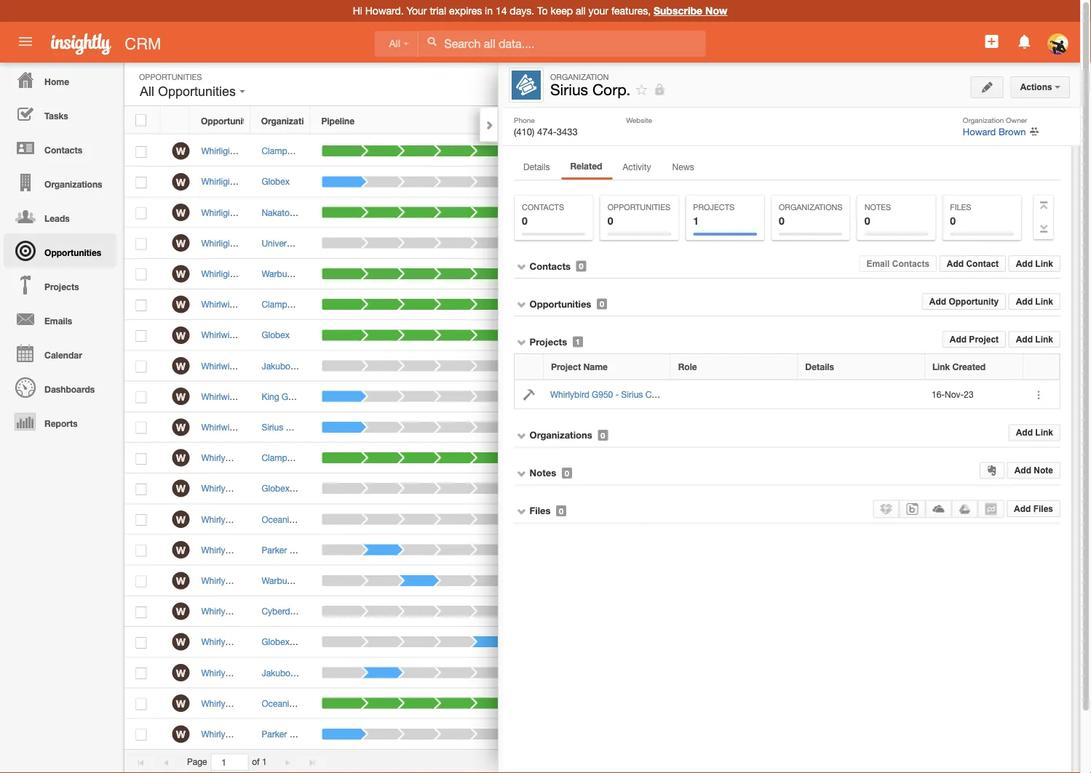 Task type: locate. For each thing, give the bounding box(es) containing it.
0 horizontal spatial organizations link
[[4, 165, 116, 199]]

1 vertical spatial usd $‎180,000.00 cell
[[724, 474, 805, 505]]

10 w from the top
[[176, 422, 186, 434]]

jakubowski llc up whirlwinder x520 - king group - chris chen link
[[262, 361, 326, 371]]

navigation
[[0, 63, 116, 439]]

1 vertical spatial roger
[[360, 576, 384, 586]]

organizations up $‎110,000.00
[[779, 203, 843, 212]]

1 left items
[[776, 758, 781, 768]]

export opportunities and notes link
[[867, 173, 1004, 183]]

lee up "jason"
[[339, 330, 354, 340]]

3 add link from the top
[[1016, 334, 1053, 344]]

show sidebar image
[[905, 79, 915, 89]]

king up sirius corp. link
[[262, 392, 279, 402]]

warren
[[428, 453, 456, 463]]

15-nov-23 cell
[[566, 167, 664, 198], [566, 382, 664, 413]]

1 trading from the left
[[301, 207, 330, 218]]

add contact
[[947, 259, 999, 269]]

w
[[176, 145, 186, 157], [176, 176, 186, 188], [176, 207, 186, 219], [176, 237, 186, 249], [176, 268, 186, 280], [176, 299, 186, 311], [176, 330, 186, 342], [176, 360, 186, 372], [176, 391, 186, 403], [176, 422, 186, 434], [176, 452, 186, 464], [176, 483, 186, 495], [176, 514, 186, 526], [176, 545, 186, 557], [176, 575, 186, 587], [176, 606, 186, 618], [176, 637, 186, 649], [176, 667, 186, 679], [176, 698, 186, 710], [176, 729, 186, 741]]

opportunity inside new opportunity link
[[969, 79, 1019, 88]]

0 vertical spatial mills
[[381, 269, 398, 279]]

related
[[570, 161, 602, 171]]

3 usd from the top
[[735, 207, 754, 218]]

contacts
[[44, 145, 82, 155], [522, 203, 564, 212], [892, 259, 930, 269], [530, 261, 571, 272]]

Search all data.... text field
[[419, 30, 706, 57]]

1 vertical spatial parker and company
[[262, 729, 344, 740]]

0 horizontal spatial organization
[[261, 116, 314, 126]]

howard brown usd $‎180,000.00 up howard brown usd $‎190,000.00
[[675, 484, 805, 494]]

1 cyberdyne from the left
[[262, 607, 304, 617]]

0 vertical spatial lee
[[329, 177, 343, 187]]

row
[[124, 107, 857, 134], [515, 354, 1060, 380], [515, 380, 1060, 409]]

15-nov-23 cell up opportunities 0
[[566, 167, 664, 198]]

opportunity inside the add opportunity link
[[949, 297, 999, 306]]

16-dec-23 cell for martin
[[566, 413, 664, 443]]

2 g550 from the top
[[243, 484, 264, 494]]

page
[[187, 758, 207, 768]]

link files from box to this image
[[906, 504, 918, 515]]

0 horizontal spatial martin
[[351, 422, 376, 433]]

12 w from the top
[[176, 483, 186, 495]]

0 vertical spatial 15-nov-23 cell
[[566, 167, 664, 198]]

0 inside opportunities 0
[[608, 215, 613, 227]]

sakda up the maria on the bottom of the page
[[364, 699, 389, 709]]

export opportunities and notes
[[877, 173, 1004, 183]]

0 vertical spatial 23-
[[577, 484, 590, 494]]

roger for whirlybird g550 - warbucks industries - roger mills
[[360, 576, 384, 586]]

oceanic airlines link down whirlybird t200 - jakubowski llc - barbara lane
[[262, 699, 325, 709]]

notifications image
[[1016, 33, 1033, 50]]

1 king from the left
[[262, 392, 279, 402]]

whirlybird for whirlybird t200 - globex, hong kong - terry thomas
[[201, 637, 240, 648]]

w for whirligig g990 - warbucks industries - roger mills
[[176, 268, 186, 280]]

3 whirlwinder from the top
[[201, 361, 247, 371]]

1 hong from the left
[[294, 637, 316, 648]]

1 chevron down image from the top
[[517, 262, 527, 272]]

add for fourth add link button from the bottom
[[1016, 259, 1033, 269]]

jakubowski llc for x520
[[262, 361, 326, 371]]

$‎180,000.00 for 23-nov-23
[[756, 484, 805, 494]]

w for whirligig g990 - university of northumbria - paula oliver
[[176, 237, 186, 249]]

8 follow image from the top
[[796, 698, 810, 712]]

project left the name
[[551, 362, 581, 372]]

x520 up sirius corp. link
[[250, 392, 269, 402]]

7 w link from the top
[[172, 327, 190, 344]]

activity link
[[613, 157, 661, 179]]

opportunities link inside navigation
[[4, 234, 116, 268]]

opportunity down 16-nov-23 import link at the right of the page
[[867, 231, 925, 240]]

globex link up whirlwinder x520 - jakubowski llc - jason castillo
[[262, 330, 290, 340]]

castillo
[[377, 361, 406, 371]]

contacts 0
[[522, 203, 564, 227]]

$‎180,000.00 up $‎450,000.00
[[756, 177, 805, 187]]

t200 up whirlybird t200 - jakubowski llc - barbara lane
[[243, 637, 262, 648]]

whirligig g990 - warbucks industries - roger mills
[[201, 269, 398, 279]]

16 w from the top
[[176, 606, 186, 618]]

dec- for whirligig g990 - nakatomi trading corp. - samantha wright
[[590, 207, 609, 218]]

4 g550 from the top
[[243, 545, 264, 555]]

roger down lisa
[[360, 576, 384, 586]]

1 vertical spatial albert
[[314, 330, 337, 340]]

1 horizontal spatial organization
[[550, 72, 609, 82]]

forecast close date
[[576, 116, 661, 126]]

1 whirligig from the top
[[201, 146, 235, 156]]

2 horizontal spatial organization
[[963, 116, 1004, 124]]

whirlybird for whirlybird t200 - cyberdyne systems corp. - nicole gomez
[[201, 607, 240, 617]]

hong up whirlybird t200 - jakubowski llc - barbara lane link
[[294, 637, 316, 648]]

1 add link from the top
[[1016, 259, 1053, 269]]

cell
[[664, 290, 724, 320], [724, 290, 785, 320], [821, 290, 857, 320], [664, 320, 724, 351], [724, 320, 785, 351], [821, 320, 857, 351], [671, 380, 798, 409], [798, 380, 925, 409], [664, 382, 724, 413], [724, 382, 785, 413], [821, 382, 857, 413], [664, 413, 724, 443], [724, 413, 785, 443], [821, 413, 857, 443], [566, 443, 664, 474], [664, 443, 724, 474], [724, 443, 785, 474], [821, 443, 857, 474], [566, 535, 664, 566], [664, 535, 724, 566], [724, 535, 785, 566], [821, 535, 857, 566], [566, 566, 664, 597], [664, 566, 724, 597], [724, 566, 785, 597], [821, 566, 857, 597], [566, 597, 664, 628], [664, 597, 724, 628], [724, 597, 785, 628], [821, 597, 857, 628], [566, 628, 664, 658], [664, 628, 724, 658], [724, 628, 785, 658], [821, 628, 857, 658], [566, 658, 664, 689], [664, 658, 724, 689], [724, 658, 785, 689], [821, 658, 857, 689], [566, 689, 664, 720], [664, 689, 724, 720], [724, 689, 785, 720], [821, 689, 857, 720], [566, 720, 664, 750], [664, 720, 724, 750], [724, 720, 785, 750], [821, 720, 857, 750]]

1 oceanic airlines link from the top
[[262, 514, 325, 525]]

23 for mills
[[609, 269, 619, 279]]

howard for whirligig g990 - university of northumbria - paula oliver
[[675, 238, 706, 248]]

add link button right contact
[[1009, 255, 1060, 272]]

5 follow image from the top
[[796, 513, 810, 527]]

0 vertical spatial tina
[[675, 389, 692, 399]]

tina for whirlybird g950 - sirius corp. - tina martin
[[675, 389, 692, 399]]

1 vertical spatial warbucks industries link
[[262, 576, 341, 586]]

1 horizontal spatial contacts link
[[530, 261, 571, 272]]

whirlwinder for whirlwinder x520 - jakubowski llc - jason castillo
[[201, 361, 247, 371]]

martin inside w "row"
[[351, 422, 376, 433]]

15-nov-23 for whirligig g990 - globex - albert lee
[[577, 177, 619, 187]]

forecast
[[576, 116, 613, 126]]

tina down role at top
[[675, 389, 692, 399]]

all inside "all" link
[[389, 38, 400, 49]]

-
[[261, 146, 264, 156], [398, 146, 401, 156], [261, 177, 264, 187], [297, 177, 301, 187], [261, 207, 264, 218], [362, 207, 365, 218], [261, 238, 264, 248], [369, 238, 372, 248], [261, 269, 264, 279], [349, 269, 352, 279], [272, 299, 275, 310], [381, 299, 385, 310], [272, 330, 275, 340], [308, 330, 312, 340], [272, 361, 275, 371], [345, 361, 348, 371], [615, 389, 619, 399], [670, 389, 673, 399], [272, 392, 275, 402], [325, 392, 328, 402], [272, 422, 275, 433], [326, 422, 329, 433], [266, 453, 270, 463], [383, 453, 386, 463], [266, 484, 270, 494], [330, 484, 333, 494], [266, 514, 270, 525], [338, 514, 341, 525], [266, 545, 270, 555], [357, 545, 361, 555], [266, 576, 270, 586], [354, 576, 358, 586], [265, 607, 268, 617], [376, 607, 379, 617], [265, 637, 268, 648], [350, 637, 354, 648], [265, 668, 268, 678], [338, 668, 341, 678], [265, 699, 268, 709], [336, 699, 339, 709], [265, 729, 268, 740], [356, 729, 359, 740], [783, 758, 786, 768]]

usd $‎180,000.00 cell for 15-nov-23
[[724, 167, 805, 198]]

0 vertical spatial howard brown usd $‎180,000.00
[[675, 177, 805, 187]]

parker and company for g550
[[262, 545, 344, 555]]

contacts up tags
[[892, 259, 930, 269]]

2 jakubowski llc from the top
[[262, 668, 326, 678]]

0 horizontal spatial opportunities link
[[4, 234, 116, 268]]

warbucks industries for g990
[[262, 269, 341, 279]]

1 horizontal spatial notes
[[864, 203, 891, 212]]

cyberdyne
[[262, 607, 304, 617], [271, 607, 313, 617]]

2 usd $‎300,000.00 cell from the top
[[724, 259, 805, 290]]

3 g550 from the top
[[243, 514, 264, 525]]

0 horizontal spatial tina
[[332, 422, 348, 433]]

2 t200 from the top
[[243, 637, 262, 648]]

5 16-dec-23 from the top
[[577, 330, 619, 340]]

None checkbox
[[136, 146, 147, 158], [136, 177, 147, 189], [136, 208, 147, 219], [136, 238, 147, 250], [136, 269, 147, 281], [136, 300, 147, 311], [136, 361, 147, 373], [136, 453, 147, 465], [136, 515, 147, 526], [136, 545, 147, 557], [136, 576, 147, 588], [136, 638, 147, 649], [136, 668, 147, 680], [136, 146, 147, 158], [136, 177, 147, 189], [136, 208, 147, 219], [136, 238, 147, 250], [136, 269, 147, 281], [136, 300, 147, 311], [136, 361, 147, 373], [136, 453, 147, 465], [136, 515, 147, 526], [136, 545, 147, 557], [136, 576, 147, 588], [136, 638, 147, 649], [136, 668, 147, 680]]

0 vertical spatial sirius corp.
[[550, 81, 631, 99]]

3 column header from the left
[[784, 107, 820, 134]]

5 g990 from the top
[[237, 269, 258, 279]]

g550 down sirius corp. link
[[243, 453, 264, 463]]

whirlybird t200 - globex, hong kong - terry thomas link
[[201, 637, 416, 648]]

0 vertical spatial mark
[[343, 514, 363, 525]]

spain
[[294, 484, 317, 494], [305, 484, 327, 494]]

contacts inside navigation
[[44, 145, 82, 155]]

1 g550 from the top
[[243, 453, 264, 463]]

actions
[[1020, 82, 1055, 92]]

1 vertical spatial lee
[[339, 330, 354, 340]]

details right $‎500,000.00 in the top of the page
[[805, 362, 834, 372]]

1 warbucks industries link from the top
[[262, 269, 341, 279]]

1 horizontal spatial martin
[[694, 389, 719, 399]]

usd for samantha
[[735, 207, 754, 218]]

brown for whirligig g990 - clampett oil and gas, singapore - aaron lang
[[708, 146, 733, 156]]

projects up howard brown usd $‎110,000.00
[[693, 203, 735, 212]]

0 horizontal spatial projects link
[[4, 268, 116, 302]]

0 vertical spatial martin
[[694, 389, 719, 399]]

0 vertical spatial warbucks industries
[[262, 269, 341, 279]]

0 vertical spatial oceanic airlines
[[262, 514, 325, 525]]

row containing project name
[[515, 354, 1060, 380]]

0 vertical spatial projects link
[[4, 268, 116, 302]]

all down "howard."
[[389, 38, 400, 49]]

4 chevron down image from the top
[[517, 469, 527, 479]]

1 horizontal spatial files
[[950, 203, 971, 212]]

0 vertical spatial katherine
[[389, 453, 426, 463]]

2 15- from the top
[[577, 392, 590, 402]]

1 vertical spatial usd $‎300,000.00 cell
[[724, 259, 805, 290]]

dec- for whirligig g990 - warbucks industries - roger mills
[[590, 269, 609, 279]]

parker and company
[[262, 545, 344, 555], [262, 729, 344, 740]]

1 $‎300,000.00 from the top
[[756, 146, 805, 156]]

whirligig for whirligig g990 - clampett oil and gas, singapore - aaron lang
[[201, 146, 235, 156]]

oceanic airlines link for t200
[[262, 699, 325, 709]]

w for whirlwinder x520 - jakubowski llc - jason castillo
[[176, 360, 186, 372]]

2 23- from the top
[[577, 514, 590, 525]]

files down notes link
[[530, 505, 551, 517]]

katherine left the reyes
[[336, 484, 373, 494]]

1 vertical spatial $‎180,000.00
[[756, 484, 805, 494]]

mark
[[343, 514, 363, 525], [342, 699, 362, 709]]

chevron down image for files
[[517, 506, 527, 517]]

whirlwinder x520 - clampett oil and gas, uk - nicholas flores link
[[201, 299, 454, 310]]

howard brown link for whirlybird g550 - globex, spain - katherine reyes
[[675, 484, 733, 494]]

3 16-dec-23 from the top
[[577, 269, 619, 279]]

$‎300,000.00 for whirligig g990 - clampett oil and gas, singapore - aaron lang
[[756, 146, 805, 156]]

kong down whirlybird t200 - cyberdyne systems corp. - nicole gomez link
[[318, 637, 339, 648]]

add link right 'add opportunity'
[[1016, 297, 1053, 306]]

0 vertical spatial $‎180,000.00
[[756, 177, 805, 187]]

14 w row from the top
[[124, 535, 857, 566]]

howard brown usd $‎300,000.00 down howard brown usd $‎110,000.00
[[675, 269, 805, 279]]

add files
[[1014, 504, 1053, 514]]

4 column header from the left
[[820, 107, 857, 134]]

16-nov-23 up g950
[[577, 361, 619, 371]]

8 w row from the top
[[124, 351, 857, 382]]

1 horizontal spatial 20
[[811, 758, 821, 768]]

w for whirligig g990 - clampett oil and gas, singapore - aaron lang
[[176, 145, 186, 157]]

usd $‎300,000.00 cell
[[724, 136, 805, 167], [724, 259, 805, 290]]

parker and company link for g550
[[262, 545, 344, 555]]

files down 'note'
[[1033, 504, 1053, 514]]

follow image
[[635, 83, 649, 97], [796, 176, 810, 189], [796, 206, 810, 220], [796, 237, 810, 251], [796, 268, 810, 282], [796, 298, 810, 312], [796, 360, 810, 374], [796, 391, 810, 404], [796, 452, 810, 466], [796, 606, 810, 619], [796, 636, 810, 650], [796, 667, 810, 681]]

1 horizontal spatial organizations
[[530, 430, 592, 441]]

0 vertical spatial albert
[[303, 177, 326, 187]]

oceanic airlines for t200
[[262, 699, 325, 709]]

6 16-dec-23 cell from the top
[[566, 413, 664, 443]]

18 w link from the top
[[172, 664, 190, 682]]

brown for whirligig g990 - nakatomi trading corp. - samantha wright
[[708, 207, 733, 218]]

follow image for whirlwinder x520 - king group - chris chen
[[796, 391, 810, 404]]

your recent imports
[[867, 191, 964, 201]]

contacts link down 'tasks'
[[4, 131, 116, 165]]

5 w from the top
[[176, 268, 186, 280]]

2 20 from the left
[[811, 758, 821, 768]]

add link button
[[1009, 255, 1060, 272], [1009, 293, 1060, 310], [1009, 331, 1060, 348], [1009, 425, 1060, 441]]

howard brown link for whirlybird g550 - oceanic airlines - mark sakda
[[675, 514, 733, 525]]

projects link up "project name"
[[530, 336, 567, 348]]

0 vertical spatial notes
[[981, 173, 1004, 183]]

1 vertical spatial projects link
[[530, 336, 567, 348]]

2 add link from the top
[[1016, 297, 1053, 306]]

contacts down 'tasks'
[[44, 145, 82, 155]]

1 vertical spatial 16-nov-23
[[577, 361, 619, 371]]

all down crm at left
[[140, 84, 154, 99]]

projects inside navigation
[[44, 282, 79, 292]]

opportunities down activity link
[[608, 203, 670, 212]]

usd $‎180,000.00 cell for 23-nov-23
[[724, 474, 805, 505]]

whirlybird for whirlybird t200 - jakubowski llc - barbara lane
[[201, 668, 240, 678]]

4 w link from the top
[[172, 235, 190, 252]]

$‎180,000.00 up $‎190,000.00
[[756, 484, 805, 494]]

follow image for whirligig g990 - warbucks industries - roger mills
[[796, 268, 810, 282]]

0 horizontal spatial files
[[530, 505, 551, 517]]

w link for whirligig g990 - warbucks industries - roger mills
[[172, 265, 190, 283]]

0 vertical spatial project
[[969, 334, 999, 344]]

home
[[44, 76, 69, 87]]

spain up whirlybird g550 - oceanic airlines - mark sakda link
[[294, 484, 317, 494]]

4 follow image from the top
[[796, 483, 810, 497]]

llc
[[310, 361, 326, 371], [326, 361, 342, 371], [310, 668, 326, 678], [319, 668, 335, 678]]

follow image for whirlwinder x520 - globex - albert lee
[[796, 329, 810, 343]]

column header
[[663, 107, 724, 134], [724, 107, 784, 134], [784, 107, 820, 134], [820, 107, 857, 134]]

19 w link from the top
[[172, 695, 190, 713]]

1 vertical spatial jakubowski llc
[[262, 668, 326, 678]]

add contact link
[[939, 255, 1006, 272]]

usd for reyes
[[735, 484, 754, 494]]

tina inside w "row"
[[332, 422, 348, 433]]

1
[[693, 215, 699, 227], [576, 337, 580, 347], [262, 758, 267, 768], [776, 758, 781, 768]]

nichols
[[384, 729, 413, 740]]

chevron down image
[[517, 262, 527, 272], [517, 337, 527, 348], [517, 431, 527, 441], [517, 469, 527, 479], [517, 506, 527, 517]]

4 usd from the top
[[735, 238, 754, 248]]

1 vertical spatial sirius corp.
[[262, 422, 308, 433]]

16-nov-23 cell down created
[[925, 380, 1023, 409]]

16-nov-23 cell
[[566, 228, 664, 259], [566, 351, 664, 382], [925, 380, 1023, 409]]

row group
[[124, 136, 857, 750]]

x520 for king group
[[250, 392, 269, 402]]

globex
[[262, 177, 290, 187], [267, 177, 295, 187], [262, 330, 290, 340], [278, 330, 306, 340]]

0 vertical spatial opportunity
[[969, 79, 1019, 88]]

sakda for whirlybird g550 - oceanic airlines - mark sakda
[[366, 514, 390, 525]]

globex link
[[262, 177, 290, 187], [262, 330, 290, 340]]

link files from google drive to this image
[[959, 504, 971, 515]]

g990 for clampett oil and gas, singapore
[[237, 146, 258, 156]]

tags
[[895, 275, 913, 285]]

lee down whirligig g990 - clampett oil and gas, singapore - aaron lang link
[[329, 177, 343, 187]]

details
[[523, 162, 550, 172], [805, 362, 834, 372]]

20
[[789, 758, 799, 768], [811, 758, 821, 768]]

news link
[[663, 157, 704, 179]]

18 w row from the top
[[124, 658, 857, 689]]

1 vertical spatial 15-nov-23 cell
[[566, 382, 664, 413]]

x520 up whirlwinder x520 - globex - albert lee at the left
[[250, 299, 269, 310]]

0 horizontal spatial notes
[[530, 467, 556, 479]]

23-nov-23 cell for howard brown usd $‎180,000.00
[[566, 474, 664, 505]]

sakda up lisa
[[366, 514, 390, 525]]

16- for whirlwinder x520 - clampett oil and gas, uk - nicholas flores
[[577, 299, 590, 310]]

23 for singapore
[[609, 146, 619, 156]]

parker and company link down whirlybird t200 - oceanic airlines - mark sakda link
[[262, 729, 344, 740]]

1 15- from the top
[[577, 177, 590, 187]]

2 15-nov-23 from the top
[[577, 392, 619, 402]]

organization up 'howard brown'
[[963, 116, 1004, 124]]

add link right contact
[[1016, 259, 1053, 269]]

w row
[[124, 136, 857, 167], [124, 167, 857, 198], [124, 198, 857, 228], [124, 228, 857, 259], [124, 259, 857, 290], [124, 290, 857, 320], [124, 320, 857, 351], [124, 351, 857, 382], [124, 382, 857, 413], [124, 413, 857, 443], [124, 443, 857, 474], [124, 474, 857, 505], [124, 505, 857, 535], [124, 535, 857, 566], [124, 566, 857, 597], [124, 597, 857, 628], [124, 628, 857, 658], [124, 658, 857, 689], [124, 689, 857, 720], [124, 720, 857, 750]]

1 t200 from the top
[[243, 607, 262, 617]]

20 w link from the top
[[172, 726, 190, 743]]

12 w row from the top
[[124, 474, 857, 505]]

imports
[[928, 191, 964, 201]]

add inside add project link
[[950, 334, 967, 344]]

15-nov-23 down the name
[[577, 392, 619, 402]]

clampett oil and gas, uk
[[262, 299, 363, 310]]

14 w link from the top
[[172, 542, 190, 559]]

2 parker and company from the top
[[262, 729, 344, 740]]

$‎450,000.00
[[756, 207, 805, 218]]

opportunities inside navigation
[[44, 247, 101, 258]]

None checkbox
[[135, 115, 146, 126], [136, 330, 147, 342], [136, 392, 147, 404], [136, 423, 147, 434], [136, 484, 147, 496], [136, 607, 147, 619], [136, 699, 147, 711], [136, 730, 147, 741], [135, 115, 146, 126], [136, 330, 147, 342], [136, 392, 147, 404], [136, 423, 147, 434], [136, 484, 147, 496], [136, 607, 147, 619], [136, 699, 147, 711], [136, 730, 147, 741]]

row group containing w
[[124, 136, 857, 750]]

6 16-dec-23 from the top
[[577, 422, 619, 433]]

1 jakubowski llc link from the top
[[262, 361, 326, 371]]

warbucks industries link down whirlybird g550 - parker and company - lisa parker
[[262, 576, 341, 586]]

link for fourth add link button from the bottom
[[1035, 259, 1053, 269]]

1 inside projects 1
[[693, 215, 699, 227]]

your left trial
[[407, 5, 427, 17]]

trial
[[430, 5, 446, 17]]

1 $‎180,000.00 from the top
[[756, 177, 805, 187]]

1 up "project name"
[[576, 337, 580, 347]]

whirlybird g950 - sirius corp. - tina martin
[[550, 389, 719, 399]]

2 vertical spatial opportunity
[[949, 297, 999, 306]]

$‎300,000.00 for whirligig g990 - warbucks industries - roger mills
[[756, 269, 805, 279]]

x520 down king group link
[[250, 422, 269, 433]]

mills for whirlybird g550 - warbucks industries - roger mills
[[386, 576, 404, 586]]

16- for whirligig g990 - warbucks industries - roger mills
[[577, 269, 590, 279]]

contacts link down contacts 0
[[530, 261, 571, 272]]

1 vertical spatial 15-nov-23
[[577, 392, 619, 402]]

1 vertical spatial $‎300,000.00
[[756, 269, 805, 279]]

w for whirligig g990 - globex - albert lee
[[176, 176, 186, 188]]

5 whirligig from the top
[[201, 269, 235, 279]]

howard brown usd $‎300,000.00 for whirligig g990 - clampett oil and gas, singapore - aaron lang
[[675, 146, 805, 156]]

2 howard brown usd $‎300,000.00 from the top
[[675, 269, 805, 279]]

opportunity down add contact link
[[949, 297, 999, 306]]

mark up whirlybird g550 - parker and company - lisa parker link
[[343, 514, 363, 525]]

king group link
[[262, 392, 306, 402]]

projects up "project name"
[[530, 336, 567, 348]]

of 1
[[252, 758, 267, 768]]

sirius
[[550, 81, 588, 99], [621, 389, 643, 399], [262, 422, 283, 433], [278, 422, 299, 433]]

whirlwinder x520 - sirius corp. - tina martin link
[[201, 422, 383, 433]]

row containing organization
[[124, 107, 857, 134]]

1 vertical spatial mills
[[386, 576, 404, 586]]

group left chris
[[298, 392, 322, 402]]

16-dec-23 cell for mills
[[566, 259, 664, 290]]

16-nov-23
[[577, 238, 619, 248], [577, 361, 619, 371], [932, 389, 974, 399]]

1 16-dec-23 from the top
[[577, 146, 619, 156]]

nicole
[[382, 607, 406, 617]]

23 for paula
[[609, 238, 619, 248]]

23-nov-23 cell
[[566, 474, 664, 505], [566, 505, 664, 535]]

nov- for whirlwinder x520 - king group - chris chen
[[590, 392, 609, 402]]

0 horizontal spatial contacts link
[[4, 131, 116, 165]]

tina down chris
[[332, 422, 348, 433]]

1 vertical spatial 23-nov-23
[[577, 514, 619, 525]]

g990 for globex
[[237, 177, 258, 187]]

1 horizontal spatial projects link
[[530, 336, 567, 348]]

whirligig g990 - warbucks industries - roger mills link
[[201, 269, 406, 279]]

0 horizontal spatial 20
[[789, 758, 799, 768]]

1 howard brown usd $‎180,000.00 from the top
[[675, 177, 805, 187]]

1 vertical spatial organizations
[[779, 203, 843, 212]]

g990 for university of northumbria
[[237, 238, 258, 248]]

usd $‎300,000.00 cell for whirligig g990 - warbucks industries - roger mills
[[724, 259, 805, 290]]

x520 up whirlwinder x520 - jakubowski llc - jason castillo
[[250, 330, 269, 340]]

add inside 'add files' button
[[1014, 504, 1031, 514]]

t200 up whirlybird t200 - oceanic airlines - mark sakda
[[243, 668, 262, 678]]

projects link up emails
[[4, 268, 116, 302]]

add link up the add note
[[1016, 428, 1053, 438]]

15-nov-23 down related
[[577, 177, 619, 187]]

1 vertical spatial howard brown usd $‎300,000.00
[[675, 269, 805, 279]]

0 vertical spatial jakubowski llc link
[[262, 361, 326, 371]]

1 vertical spatial oceanic airlines link
[[262, 699, 325, 709]]

systems
[[306, 607, 340, 617], [315, 607, 349, 617]]

0 vertical spatial sakda
[[366, 514, 390, 525]]

t200 up globex, hong kong
[[243, 607, 262, 617]]

oceanic airlines link down globex, spain link
[[262, 514, 325, 525]]

1 vertical spatial 15-
[[577, 392, 590, 402]]

16 w link from the top
[[172, 603, 190, 621]]

2 vertical spatial projects
[[530, 336, 567, 348]]

g550 down the whirlybird g550 - oceanic airlines - mark sakda on the left bottom
[[243, 545, 264, 555]]

parker and company down whirlybird t200 - oceanic airlines - mark sakda link
[[262, 729, 344, 740]]

add note link
[[1007, 462, 1060, 479]]

lee
[[329, 177, 343, 187], [339, 330, 354, 340]]

date
[[641, 116, 661, 126]]

2 23-nov-23 from the top
[[577, 514, 619, 525]]

whirligig g990 - nakatomi trading corp. - samantha wright link
[[201, 207, 443, 218]]

0 vertical spatial usd $‎300,000.00 cell
[[724, 136, 805, 167]]

add link button right the add opportunity link
[[1009, 293, 1060, 310]]

1 vertical spatial katherine
[[336, 484, 373, 494]]

15- down related
[[577, 177, 590, 187]]

$‎500,000.00
[[756, 361, 805, 371]]

2 hong from the left
[[303, 637, 325, 648]]

usd $‎180,000.00 cell
[[724, 167, 805, 198], [724, 474, 805, 505]]

1 vertical spatial notes
[[864, 203, 891, 212]]

all inside 'all opportunities' button
[[140, 84, 154, 99]]

4 g990 from the top
[[237, 238, 258, 248]]

note
[[1034, 466, 1053, 476]]

1 horizontal spatial projects
[[530, 336, 567, 348]]

organizations inside navigation
[[44, 179, 102, 189]]

3 x520 from the top
[[250, 361, 269, 371]]

t200 for oceanic airlines
[[243, 699, 262, 709]]

howard brown link
[[963, 126, 1026, 137], [675, 146, 733, 156], [675, 177, 733, 187], [675, 207, 733, 218], [675, 238, 733, 248], [675, 269, 733, 279], [675, 361, 733, 371], [675, 484, 733, 494], [675, 514, 733, 525]]

your up 'notes 0' at the right top of page
[[867, 191, 890, 201]]

projects up emails link
[[44, 282, 79, 292]]

all for all
[[389, 38, 400, 49]]

spain down clampett oil and gas corp.
[[305, 484, 327, 494]]

16- for whirlwinder x520 - sirius corp. - tina martin
[[577, 422, 590, 433]]

1 vertical spatial 23-
[[577, 514, 590, 525]]

2 warbucks industries from the top
[[262, 576, 341, 586]]

warbucks industries link down whirligig g990 - university of northumbria - paula oliver
[[262, 269, 341, 279]]

whirlwinder x520 - clampett oil and gas, uk - nicholas flores
[[201, 299, 447, 310]]

in
[[485, 5, 493, 17]]

add inside add note link
[[1014, 466, 1031, 476]]

opportunities 0
[[608, 203, 670, 227]]

parker and company up the whirlybird g550 - warbucks industries - roger mills
[[262, 545, 344, 555]]

g550 down globex, spain link
[[243, 514, 264, 525]]

chevron down image for notes
[[517, 469, 527, 479]]

1 horizontal spatial project
[[969, 334, 999, 344]]

16-dec-23 cell
[[566, 136, 664, 167], [566, 198, 664, 228], [566, 259, 664, 290], [566, 290, 664, 320], [566, 320, 664, 351], [566, 413, 664, 443]]

1 20 from the left
[[789, 758, 799, 768]]

1 vertical spatial globex link
[[262, 330, 290, 340]]

warbucks industries down whirligig g990 - university of northumbria - paula oliver
[[262, 269, 341, 279]]

16-nov-23 down opportunities 0
[[577, 238, 619, 248]]

howard for whirlwinder x520 - jakubowski llc - jason castillo
[[675, 361, 706, 371]]

1 vertical spatial tina
[[332, 422, 348, 433]]

dec- for whirlwinder x520 - clampett oil and gas, uk - nicholas flores
[[590, 299, 609, 310]]

2 w row from the top
[[124, 167, 857, 198]]

sirius corp. up forecast
[[550, 81, 631, 99]]

singapore left the aaron
[[356, 146, 395, 156]]

opportunities link down leads
[[4, 234, 116, 268]]

1 vertical spatial jakubowski llc link
[[262, 668, 326, 678]]

opportunity
[[969, 79, 1019, 88], [867, 231, 925, 240], [949, 297, 999, 306]]

oceanic
[[262, 514, 294, 525], [272, 514, 304, 525], [262, 699, 294, 709], [271, 699, 303, 709]]

jakubowski llc up whirlybird t200 - oceanic airlines - mark sakda
[[262, 668, 326, 678]]

link
[[1035, 259, 1053, 269], [1035, 297, 1053, 306], [1035, 334, 1053, 344], [932, 362, 950, 372], [1035, 428, 1053, 438]]

dashboards link
[[4, 370, 116, 405]]

5 16-dec-23 cell from the top
[[566, 320, 664, 351]]

15 w from the top
[[176, 575, 186, 587]]

13 w from the top
[[176, 514, 186, 526]]

0 vertical spatial parker and company link
[[262, 545, 344, 555]]

add for the add opportunity link
[[929, 297, 946, 306]]

1 w from the top
[[176, 145, 186, 157]]

follow image for whirlybird t200 - cyberdyne systems corp. - nicole gomez
[[796, 606, 810, 619]]

dashboards
[[44, 384, 95, 394]]

1 g990 from the top
[[237, 146, 258, 156]]

aaron
[[404, 146, 427, 156]]

add for 'add files' button
[[1014, 504, 1031, 514]]

add note
[[1014, 466, 1053, 476]]

notes up files link
[[530, 467, 556, 479]]

x520 down whirlwinder x520 - globex - albert lee at the left
[[250, 361, 269, 371]]

0 inside contacts 0
[[522, 215, 528, 227]]

16-nov-23 import
[[877, 213, 949, 223]]

g550 up the whirlybird g550 - oceanic airlines - mark sakda on the left bottom
[[243, 484, 264, 494]]

globex link for g990
[[262, 177, 290, 187]]

add link button up the add note
[[1009, 425, 1060, 441]]

4 whirlwinder from the top
[[201, 392, 247, 402]]

opportunities down leads
[[44, 247, 101, 258]]

chris
[[330, 392, 351, 402]]

0 inside 'notes 0'
[[864, 215, 870, 227]]

1 vertical spatial martin
[[351, 422, 376, 433]]

2 horizontal spatial files
[[1033, 504, 1053, 514]]

follow image for whirlybird g550 - clampett oil and gas corp. - katherine warren
[[796, 452, 810, 466]]

0 inside files 0
[[950, 215, 956, 227]]

w link for whirlybird t200 - jakubowski llc - barbara lane
[[172, 664, 190, 682]]

0 vertical spatial roger
[[355, 269, 378, 279]]

0 vertical spatial howard brown usd $‎300,000.00
[[675, 146, 805, 156]]

1 howard brown usd $‎300,000.00 from the top
[[675, 146, 805, 156]]

t200 up of 1
[[243, 729, 262, 740]]

link files from microsoft onedrive to this image
[[933, 504, 944, 515]]

mills down paula
[[381, 269, 398, 279]]

chevron right image
[[484, 120, 494, 130]]

add project
[[950, 334, 999, 344]]

add link for 1st add link button from the bottom of the page
[[1016, 428, 1053, 438]]

files for files
[[530, 505, 551, 517]]

1 usd $‎180,000.00 cell from the top
[[724, 167, 805, 198]]

1 up howard brown usd $‎110,000.00
[[693, 215, 699, 227]]

0 vertical spatial warbucks industries link
[[262, 269, 341, 279]]

0 vertical spatial all
[[389, 38, 400, 49]]

cyberdyne systems corp. link
[[262, 607, 364, 617]]

whirlwinder for whirlwinder x520 - clampett oil and gas, uk - nicholas flores
[[201, 299, 247, 310]]

martin for whirlwinder x520 - sirius corp. - tina martin
[[351, 422, 376, 433]]

1 horizontal spatial katherine
[[389, 453, 426, 463]]

parker and company link
[[262, 545, 344, 555], [262, 729, 344, 740]]

0 vertical spatial usd $‎180,000.00 cell
[[724, 167, 805, 198]]

usd $‎180,000.00 cell up $‎190,000.00
[[724, 474, 805, 505]]

0 horizontal spatial your
[[407, 5, 427, 17]]

files
[[950, 203, 971, 212], [1033, 504, 1053, 514], [530, 505, 551, 517]]

0 horizontal spatial project
[[551, 362, 581, 372]]

nov-
[[590, 177, 609, 187], [893, 213, 912, 223], [590, 238, 609, 248], [590, 361, 609, 371], [945, 389, 964, 399], [590, 392, 609, 402], [590, 484, 609, 494], [590, 514, 609, 525]]

company
[[307, 545, 344, 555], [317, 545, 355, 555], [307, 729, 344, 740], [316, 729, 353, 740]]

0 vertical spatial organizations link
[[4, 165, 116, 199]]

organizations link
[[4, 165, 116, 199], [530, 430, 592, 441]]

g550 for oceanic
[[243, 514, 264, 525]]

g550
[[243, 453, 264, 463], [243, 484, 264, 494], [243, 514, 264, 525], [243, 545, 264, 555], [243, 576, 264, 586]]

nov- for whirlybird g550 - globex, spain - katherine reyes
[[590, 484, 609, 494]]

organization for organization pipeline
[[261, 116, 314, 126]]

w link for whirlybird g550 - clampett oil and gas corp. - katherine warren
[[172, 449, 190, 467]]

g990 for nakatomi trading corp.
[[237, 207, 258, 218]]

5 w link from the top
[[172, 265, 190, 283]]

thomas
[[377, 637, 409, 648]]

whirligig for whirligig g990 - nakatomi trading corp. - samantha wright
[[201, 207, 235, 218]]

0 vertical spatial jakubowski llc
[[262, 361, 326, 371]]

contacts inside "button"
[[892, 259, 930, 269]]

0 vertical spatial 15-
[[577, 177, 590, 187]]

4 16-dec-23 cell from the top
[[566, 290, 664, 320]]

add inside add contact link
[[947, 259, 964, 269]]

howard brown usd $‎190,000.00
[[675, 514, 805, 525]]

2 dec- from the top
[[590, 207, 609, 218]]

2 vertical spatial notes
[[530, 467, 556, 479]]

jakubowski llc link up whirlwinder x520 - king group - chris chen link
[[262, 361, 326, 371]]

sirius corp. down king group link
[[262, 422, 308, 433]]

23 for martin
[[609, 422, 619, 433]]

16-dec-23 cell for uk
[[566, 290, 664, 320]]

$‎300,000.00
[[756, 146, 805, 156], [756, 269, 805, 279]]

opportunities down crm at left
[[158, 84, 236, 99]]

follow image
[[796, 145, 810, 159], [796, 329, 810, 343], [796, 421, 810, 435], [796, 483, 810, 497], [796, 513, 810, 527], [796, 544, 810, 558], [796, 575, 810, 589], [796, 698, 810, 712], [796, 728, 810, 742]]

15-
[[577, 177, 590, 187], [577, 392, 590, 402]]

0 vertical spatial globex link
[[262, 177, 290, 187]]

record permissions image
[[653, 81, 666, 99]]

notes
[[981, 173, 1004, 183], [864, 203, 891, 212], [530, 467, 556, 479]]

1 parker and company link from the top
[[262, 545, 344, 555]]

10 w link from the top
[[172, 419, 190, 436]]

0 vertical spatial 23-nov-23
[[577, 484, 619, 494]]

0 vertical spatial contacts link
[[4, 131, 116, 165]]

barbara
[[344, 668, 375, 678]]

whirligig g990 - clampett oil and gas, singapore - aaron lang
[[201, 146, 448, 156]]

0 vertical spatial organizations
[[44, 179, 102, 189]]

1 vertical spatial sakda
[[364, 699, 389, 709]]

terry
[[356, 637, 375, 648]]

8 w link from the top
[[172, 357, 190, 375]]

add for add contact link
[[947, 259, 964, 269]]

opportunities right chevron down image
[[530, 298, 591, 310]]

0 vertical spatial oceanic airlines link
[[262, 514, 325, 525]]

whirlwinder for whirlwinder x520 - sirius corp. - tina martin
[[201, 422, 247, 433]]

usd $‎180,000.00 cell up $‎450,000.00
[[724, 167, 805, 198]]

notes right 'and'
[[981, 173, 1004, 183]]



Task type: vqa. For each thing, say whether or not it's contained in the screenshot.
Opportunities Link to the top
yes



Task type: describe. For each thing, give the bounding box(es) containing it.
add link for third add link button from the bottom
[[1016, 297, 1053, 306]]

organization pipeline
[[261, 116, 354, 126]]

opportunities inside button
[[158, 84, 236, 99]]

project inside add project link
[[969, 334, 999, 344]]

howard brown link for whirligig g990 - nakatomi trading corp. - samantha wright
[[675, 207, 733, 218]]

whirlybird g550 - parker and company - lisa parker link
[[201, 545, 414, 555]]

howard brown usd $‎450,000.00
[[675, 207, 805, 218]]

23 for chen
[[609, 392, 619, 402]]

1 gas from the left
[[330, 453, 346, 463]]

5 w row from the top
[[124, 259, 857, 290]]

flores
[[423, 299, 447, 310]]

w link for whirlybird t200 - cyberdyne systems corp. - nicole gomez
[[172, 603, 190, 621]]

whirligig g990 - globex - albert lee link
[[201, 177, 350, 187]]

1 add link button from the top
[[1009, 255, 1060, 272]]

2 group from the left
[[298, 392, 322, 402]]

1 systems from the left
[[306, 607, 340, 617]]

lee for whirligig g990 - globex - albert lee
[[329, 177, 343, 187]]

x520 for globex
[[250, 330, 269, 340]]

organization for organization owner
[[963, 116, 1004, 124]]

organization owner
[[963, 116, 1027, 124]]

1 column header from the left
[[663, 107, 724, 134]]

created
[[952, 362, 986, 372]]

3 add link button from the top
[[1009, 331, 1060, 348]]

globex link for x520
[[262, 330, 290, 340]]

10 w row from the top
[[124, 413, 857, 443]]

6 w row from the top
[[124, 290, 857, 320]]

clampett oil and gas corp.
[[262, 453, 370, 463]]

opportunity for new opportunity
[[969, 79, 1019, 88]]

2 spain from the left
[[305, 484, 327, 494]]

llc down whirlybird t200 - globex, hong kong - terry thomas link
[[310, 668, 326, 678]]

samantha
[[368, 207, 407, 218]]

new
[[949, 79, 967, 88]]

mark for whirlybird t200 - oceanic airlines - mark sakda
[[342, 699, 362, 709]]

16-nov-23 for howard brown usd $‎110,000.00
[[577, 238, 619, 248]]

0 vertical spatial your
[[407, 5, 427, 17]]

whirlwinder x520 - king group - chris chen
[[201, 392, 374, 402]]

follow image for whirlwinder x520 - clampett oil and gas, uk - nicholas flores
[[796, 298, 810, 312]]

martin for whirlybird g950 - sirius corp. - tina martin
[[694, 389, 719, 399]]

3433
[[557, 126, 578, 137]]

2 king from the left
[[278, 392, 295, 402]]

1 vertical spatial project
[[551, 362, 581, 372]]

hi
[[353, 5, 362, 17]]

usd $‎190,000.00 cell
[[724, 505, 805, 535]]

2 kong from the left
[[327, 637, 348, 648]]

whirlybird g550 - parker and company - lisa parker
[[201, 545, 407, 555]]

t200 for parker and company
[[243, 729, 262, 740]]

projects 1
[[693, 203, 735, 227]]

2 horizontal spatial projects
[[693, 203, 735, 212]]

project name
[[551, 362, 608, 372]]

howard for whirligig g990 - globex - albert lee
[[675, 177, 706, 187]]

oliver
[[399, 238, 422, 248]]

2 northumbria from the left
[[318, 238, 367, 248]]

lang
[[429, 146, 448, 156]]

dec- for whirlwinder x520 - globex - albert lee
[[590, 330, 609, 340]]

1 - 20 of 20 items
[[776, 758, 844, 768]]

subscribe now link
[[654, 5, 727, 17]]

11 w row from the top
[[124, 443, 857, 474]]

w link for whirlybird g550 - parker and company - lisa parker
[[172, 542, 190, 559]]

whirlwinder for whirlwinder x520 - globex - albert lee
[[201, 330, 247, 340]]

23-nov-23 for howard brown usd $‎180,000.00
[[577, 484, 619, 494]]

mills for whirligig g990 - warbucks industries - roger mills
[[381, 269, 398, 279]]

add for add project link
[[950, 334, 967, 344]]

white image
[[427, 36, 437, 47]]

chevron down image for projects
[[517, 337, 527, 348]]

1 vertical spatial details
[[805, 362, 834, 372]]

recent
[[892, 191, 925, 201]]

company down whirlybird t200 - oceanic airlines - mark sakda link
[[307, 729, 344, 740]]

17 w row from the top
[[124, 628, 857, 658]]

expires
[[449, 5, 482, 17]]

add opportunity link
[[922, 293, 1006, 310]]

1 w row from the top
[[124, 136, 857, 167]]

1 vertical spatial opportunities link
[[530, 298, 591, 310]]

no tags link
[[881, 275, 913, 285]]

llc left barbara
[[319, 668, 335, 678]]

whirlybird t200 - cyberdyne systems corp. - nicole gomez
[[201, 607, 437, 617]]

16-nov-23 cell for howard brown usd $‎500,000.00
[[566, 351, 664, 382]]

g550 for warbucks
[[243, 576, 264, 586]]

whirlybird for whirlybird g550 - parker and company - lisa parker
[[201, 545, 240, 555]]

1 right 1 field
[[262, 758, 267, 768]]

2 nakatomi from the left
[[267, 207, 304, 218]]

sirius right g950
[[621, 389, 643, 399]]

files inside button
[[1033, 504, 1053, 514]]

files 0
[[950, 203, 971, 227]]

email contacts button
[[859, 255, 937, 272]]

whirlwinder x520 - sirius corp. - tina martin
[[201, 422, 376, 433]]

16-dec-23 for whirlwinder x520 - sirius corp. - tina martin
[[577, 422, 619, 433]]

13 w row from the top
[[124, 505, 857, 535]]

w link for whirligig g990 - university of northumbria - paula oliver
[[172, 235, 190, 252]]

1 kong from the left
[[318, 637, 339, 648]]

evernote image
[[987, 466, 997, 476]]

notes 0
[[864, 203, 891, 227]]

0 inside organizations 0
[[779, 215, 784, 227]]

sirius down whirlwinder x520 - king group - chris chen
[[278, 422, 299, 433]]

16- for whirlwinder x520 - jakubowski llc - jason castillo
[[577, 361, 590, 371]]

brown for whirligig g990 - university of northumbria - paula oliver
[[708, 238, 733, 248]]

20 w row from the top
[[124, 720, 857, 750]]

(410)
[[514, 126, 535, 137]]

opportunities up all opportunities
[[139, 72, 202, 82]]

w for whirlwinder x520 - king group - chris chen
[[176, 391, 186, 403]]

usd $‎500,000.00 cell
[[724, 351, 805, 382]]

w for whirlybird t200 - parker and company -maria nichols
[[176, 729, 186, 741]]

whirlybird t200 - parker and company -maria nichols link
[[201, 729, 420, 740]]

files link
[[530, 505, 551, 517]]

roger for whirligig g990 - warbucks industries - roger mills
[[355, 269, 378, 279]]

2 vertical spatial organizations
[[530, 430, 592, 441]]

whirlybird t200 - oceanic airlines - mark sakda
[[201, 699, 389, 709]]

whirlybird g550 - oceanic airlines - mark sakda
[[201, 514, 390, 525]]

whirligig g990 - nakatomi trading corp. - samantha wright
[[201, 207, 435, 218]]

change record owner image
[[1030, 125, 1039, 138]]

add opportunity
[[929, 297, 999, 306]]

w for whirlybird t200 - globex, hong kong - terry thomas
[[176, 637, 186, 649]]

usd for sakda
[[735, 514, 754, 525]]

reports
[[44, 419, 78, 429]]

howard brown link for whirligig g990 - warbucks industries - roger mills
[[675, 269, 733, 279]]

row containing whirlybird g950 - sirius corp. - tina martin
[[515, 380, 1060, 409]]

t200 for globex, hong kong
[[243, 637, 262, 648]]

company left lisa
[[317, 545, 355, 555]]

company left the maria on the bottom of the page
[[316, 729, 353, 740]]

sirius corp. inside w "row"
[[262, 422, 308, 433]]

link for 1st add link button from the bottom of the page
[[1035, 428, 1053, 438]]

pipeline
[[321, 116, 354, 126]]

lee for whirlwinder x520 - globex - albert lee
[[339, 330, 354, 340]]

follow image for whirlybird g550 - globex, spain - katherine reyes
[[796, 483, 810, 497]]

brown for whirlybird g550 - oceanic airlines - mark sakda
[[708, 514, 733, 525]]

whirlybird t200 - cyberdyne systems corp. - nicole gomez link
[[201, 607, 444, 617]]

2 university from the left
[[267, 238, 305, 248]]

link for third add link button from the top of the page
[[1035, 334, 1053, 344]]

2 vertical spatial 16-nov-23
[[932, 389, 974, 399]]

1 vertical spatial contacts link
[[530, 261, 571, 272]]

whirlwinder x520 - king group - chris chen link
[[201, 392, 381, 402]]

2 gas from the left
[[341, 453, 356, 463]]

all opportunities
[[140, 84, 240, 99]]

s
[[870, 254, 875, 264]]

2 systems from the left
[[315, 607, 349, 617]]

1 nakatomi from the left
[[262, 207, 299, 218]]

whirlybird g550 - clampett oil and gas corp. - katherine warren
[[201, 453, 456, 463]]

follow image for whirlybird t200 - parker and company -maria nichols
[[796, 728, 810, 742]]

chen
[[353, 392, 374, 402]]

nakatomi trading corp.
[[262, 207, 354, 218]]

new opportunity
[[949, 79, 1019, 88]]

follow image for whirligig g990 - clampett oil and gas, singapore - aaron lang
[[796, 145, 810, 159]]

16-dec-23 for whirligig g990 - warbucks industries - roger mills
[[577, 269, 619, 279]]

w for whirlybird t200 - oceanic airlines - mark sakda
[[176, 698, 186, 710]]

tasks
[[44, 111, 68, 121]]

clampett oil and gas, uk link
[[262, 299, 363, 310]]

no tags
[[881, 275, 913, 285]]

parker and company for t200
[[262, 729, 344, 740]]

t200 for jakubowski llc
[[243, 668, 262, 678]]

days.
[[510, 5, 534, 17]]

w for whirlybird g550 - oceanic airlines - mark sakda
[[176, 514, 186, 526]]

Search this list... text field
[[607, 73, 771, 95]]

add for third add link button from the bottom
[[1016, 297, 1033, 306]]

llc up whirlwinder x520 - king group - chris chen link
[[310, 361, 326, 371]]

your
[[588, 5, 608, 17]]

howard for whirligig g990 - clampett oil and gas, singapore - aaron lang
[[675, 146, 706, 156]]

16- for whirligig g990 - clampett oil and gas, singapore - aaron lang
[[577, 146, 590, 156]]

23 for reyes
[[609, 484, 619, 494]]

llc left "jason"
[[326, 361, 342, 371]]

2 horizontal spatial notes
[[981, 173, 1004, 183]]

0 horizontal spatial katherine
[[336, 484, 373, 494]]

role
[[678, 362, 697, 372]]

organization image
[[512, 71, 541, 100]]

1 vertical spatial organizations link
[[530, 430, 592, 441]]

2 singapore from the left
[[356, 146, 395, 156]]

$‎180,000.00 for 15-nov-23
[[756, 177, 805, 187]]

contacts down details link
[[522, 203, 564, 212]]

4 add link button from the top
[[1009, 425, 1060, 441]]

whirligig g990 - clampett oil and gas, singapore - aaron lang link
[[201, 146, 456, 156]]

w for whirligig g990 - nakatomi trading corp. - samantha wright
[[176, 207, 186, 219]]

16 w row from the top
[[124, 597, 857, 628]]

albert for whirlwinder x520 - globex - albert lee
[[314, 330, 337, 340]]

howard brown link for whirlwinder x520 - jakubowski llc - jason castillo
[[675, 361, 733, 371]]

company up the whirlybird g550 - warbucks industries - roger mills link
[[307, 545, 344, 555]]

1 singapore from the left
[[350, 146, 390, 156]]

16-dec-23 for whirligig g990 - nakatomi trading corp. - samantha wright
[[577, 207, 619, 218]]

owner
[[1006, 116, 1027, 124]]

sirius down king group link
[[262, 422, 283, 433]]

whirlwinder x520 - jakubowski llc - jason castillo link
[[201, 361, 413, 371]]

follow image for whirligig g990 - globex - albert lee
[[796, 176, 810, 189]]

howard brown usd $‎180,000.00 for 23-nov-23
[[675, 484, 805, 494]]

reyes
[[375, 484, 399, 494]]

jakubowski llc link for t200
[[262, 668, 326, 678]]

0 vertical spatial details
[[523, 162, 550, 172]]

w for whirlwinder x520 - sirius corp. - tina martin
[[176, 422, 186, 434]]

whirlybird g950 - sirius corp. - tina martin link
[[550, 389, 726, 399]]

1 group from the left
[[282, 392, 306, 402]]

emails
[[44, 316, 72, 326]]

2 column header from the left
[[724, 107, 784, 134]]

home link
[[4, 63, 116, 97]]

warbucks industries for g550
[[262, 576, 341, 586]]

all link
[[374, 31, 418, 57]]

1 horizontal spatial sirius corp.
[[550, 81, 631, 99]]

19 w row from the top
[[124, 689, 857, 720]]

keep
[[551, 5, 573, 17]]

contacts down contacts 0
[[530, 261, 571, 272]]

maria
[[359, 729, 381, 740]]

navigation containing home
[[0, 63, 116, 439]]

2 usd from the top
[[735, 177, 754, 187]]

w link for whirlwinder x520 - sirius corp. - tina martin
[[172, 419, 190, 436]]

1 northumbria from the left
[[313, 238, 361, 248]]

2 cyberdyne from the left
[[271, 607, 313, 617]]

w link for whirlwinder x520 - globex - albert lee
[[172, 327, 190, 344]]

23 for sakda
[[609, 514, 619, 525]]

1 field
[[211, 755, 248, 771]]

tina for whirlwinder x520 - sirius corp. - tina martin
[[332, 422, 348, 433]]

9 w row from the top
[[124, 382, 857, 413]]

16-nov-23 for howard brown usd $‎500,000.00
[[577, 361, 619, 371]]

howard brown link for whirligig g990 - globex - albert lee
[[675, 177, 733, 187]]

usd $‎110,000.00 cell
[[724, 228, 805, 259]]

follow image for whirlybird g550 - warbucks industries - roger mills
[[796, 575, 810, 589]]

nov- for whirlybird g550 - oceanic airlines - mark sakda
[[590, 514, 609, 525]]

now
[[705, 5, 727, 17]]

7 w row from the top
[[124, 320, 857, 351]]

whirlybird g550 - warbucks industries - roger mills link
[[201, 576, 411, 586]]

1 horizontal spatial your
[[867, 191, 890, 201]]

follow image for whirlybird g550 - parker and company - lisa parker
[[796, 544, 810, 558]]

leads
[[44, 213, 70, 223]]

15 w row from the top
[[124, 566, 857, 597]]

emails link
[[4, 302, 116, 336]]

1 uk from the left
[[350, 299, 363, 310]]

link files from pandadoc to this image
[[985, 504, 997, 515]]

globex, hong kong link
[[262, 637, 339, 648]]

email
[[866, 259, 890, 269]]

opportunities up imports
[[908, 173, 961, 183]]

1 vertical spatial opportunity
[[867, 231, 925, 240]]

1 university from the left
[[262, 238, 300, 248]]

16-dec-23 for whirlwinder x520 - clampett oil and gas, uk - nicholas flores
[[577, 299, 619, 310]]

whirlybird t200 - jakubowski llc - barbara lane
[[201, 668, 396, 678]]

all
[[576, 5, 586, 17]]

clampett oil and gas, singapore link
[[262, 146, 390, 156]]

email contacts
[[866, 259, 930, 269]]

sirius up forecast
[[550, 81, 588, 99]]

mark for whirlybird g550 - oceanic airlines - mark sakda
[[343, 514, 363, 525]]

whirlwinder x520 - jakubowski llc - jason castillo
[[201, 361, 406, 371]]

2 uk from the left
[[367, 299, 379, 310]]

whirlybird g550 - warbucks industries - roger mills
[[201, 576, 404, 586]]

23 for castillo
[[609, 361, 619, 371]]

whirlybird t200 - jakubowski llc - barbara lane link
[[201, 668, 403, 678]]

usd $‎450,000.00 cell
[[724, 198, 805, 228]]

w for whirlybird g550 - parker and company - lisa parker
[[176, 545, 186, 557]]

14
[[496, 5, 507, 17]]

3 w row from the top
[[124, 198, 857, 228]]

2 trading from the left
[[307, 207, 335, 218]]

chevron down image
[[517, 300, 527, 310]]

474-
[[537, 126, 557, 137]]

warbucks industries link for g990
[[262, 269, 341, 279]]

g950
[[592, 389, 613, 399]]

chevron down image for contacts
[[517, 262, 527, 272]]

lisa
[[363, 545, 379, 555]]

usd for mills
[[735, 269, 754, 279]]

4 w row from the top
[[124, 228, 857, 259]]

phone
[[514, 116, 535, 124]]

howard brown usd $‎110,000.00
[[675, 238, 805, 248]]

2 add link button from the top
[[1009, 293, 1060, 310]]

howard.
[[365, 5, 404, 17]]

w link for whirlybird g550 - globex, spain - katherine reyes
[[172, 480, 190, 498]]

add link for fourth add link button from the bottom
[[1016, 259, 1053, 269]]

link files from dropbox to this image
[[880, 504, 892, 515]]

whirligig g990 - university of northumbria - paula oliver
[[201, 238, 422, 248]]

export
[[879, 173, 905, 183]]

no
[[881, 275, 893, 285]]

x520 for jakubowski llc
[[250, 361, 269, 371]]

1 spain from the left
[[294, 484, 317, 494]]

follow image for whirlybird t200 - oceanic airlines - mark sakda
[[796, 698, 810, 712]]



